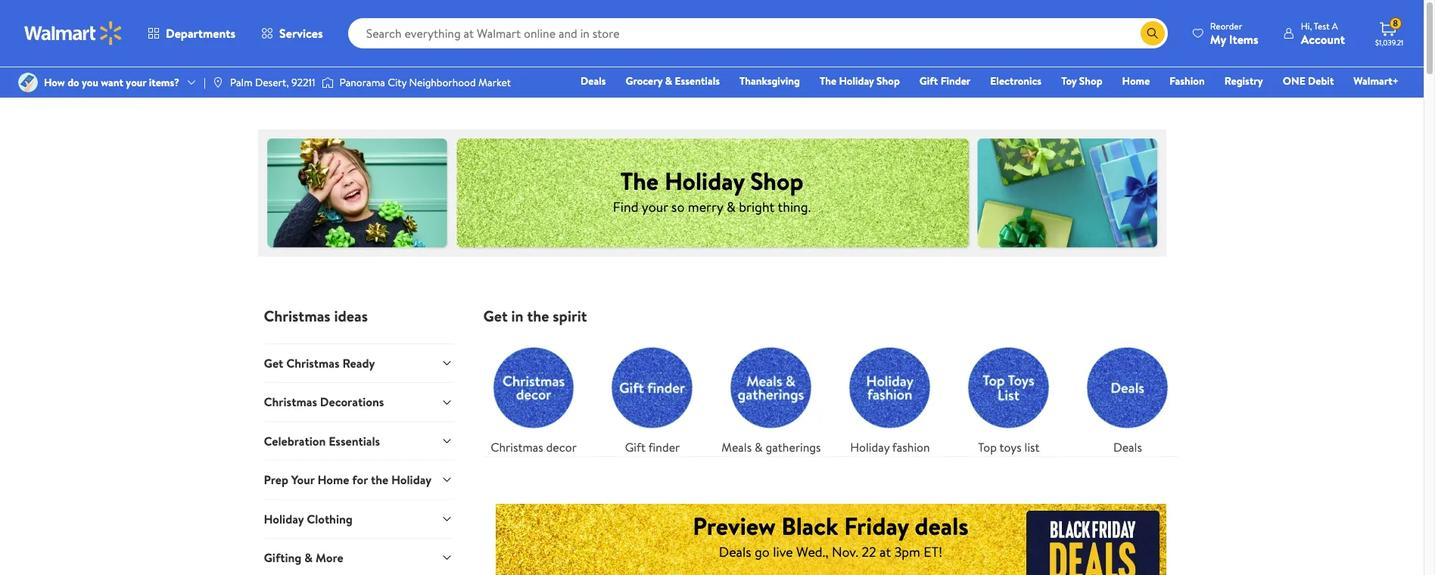 Task type: describe. For each thing, give the bounding box(es) containing it.
gift for gift finder
[[920, 73, 938, 89]]

meals
[[722, 439, 752, 456]]

the for the holiday shop find your so merry & bright thing.
[[620, 164, 659, 197]]

holiday inside holiday fashion "link"
[[850, 439, 890, 456]]

one
[[1283, 73, 1306, 89]]

holiday inside the holiday shop link
[[839, 73, 874, 89]]

finder
[[648, 439, 680, 456]]

so
[[671, 197, 685, 216]]

get for get in the spirit
[[483, 306, 508, 326]]

market
[[478, 75, 511, 90]]

et!
[[924, 543, 943, 562]]

hi,
[[1301, 19, 1312, 32]]

christmas for christmas decor
[[491, 439, 543, 456]]

list
[[1025, 439, 1040, 456]]

bright
[[739, 197, 775, 216]]

merry
[[688, 197, 723, 216]]

holiday clothing button
[[264, 499, 453, 538]]

preview
[[693, 510, 776, 543]]

shop for the holiday shop
[[877, 73, 900, 89]]

Walmart Site-Wide search field
[[348, 18, 1168, 48]]

8 $1,039.21
[[1375, 17, 1404, 48]]

christmas decor
[[491, 439, 577, 456]]

the inside dropdown button
[[371, 472, 388, 488]]

fashion link
[[1163, 73, 1212, 89]]

one debit
[[1283, 73, 1334, 89]]

the holiday shop find your so merry & bright thing.
[[613, 164, 811, 216]]

shop for the holiday shop find your so merry & bright thing.
[[750, 164, 804, 197]]

meals & gatherings
[[722, 439, 821, 456]]

the holiday shop link
[[813, 73, 907, 89]]

deals
[[915, 510, 969, 543]]

decorations
[[320, 394, 384, 411]]

get christmas ready
[[264, 355, 375, 372]]

gatherings
[[766, 439, 821, 456]]

want
[[101, 75, 123, 90]]

items
[[1229, 31, 1259, 47]]

home link
[[1115, 73, 1157, 89]]

 image for palm
[[212, 76, 224, 89]]

|
[[204, 75, 206, 90]]

black
[[781, 510, 838, 543]]

panorama
[[340, 75, 385, 90]]

a
[[1332, 19, 1338, 32]]

reorder my items
[[1210, 19, 1259, 47]]

live
[[773, 543, 793, 562]]

holiday fashion link
[[840, 338, 940, 456]]

grocery & essentials link
[[619, 73, 727, 89]]

you
[[82, 75, 98, 90]]

walmart image
[[24, 21, 123, 45]]

electronics link
[[983, 73, 1049, 89]]

a little girl is pictured smiling with her hand on her face and she's wearing a black sweater with green and gold gift bows all over. green, blue and gold gift boxes are shown. the holiday shop. find your so merry and bright thing image
[[258, 128, 1166, 258]]

walmart+ link
[[1347, 73, 1406, 89]]

celebration essentials
[[264, 433, 380, 449]]

wed.,
[[796, 543, 829, 562]]

gifting & more
[[264, 550, 343, 566]]

christmas for christmas ideas
[[264, 306, 331, 326]]

test
[[1314, 19, 1330, 32]]

departments button
[[135, 15, 248, 51]]

the for the holiday shop
[[820, 73, 837, 89]]

find
[[613, 197, 639, 216]]

fashion
[[892, 439, 930, 456]]

friday
[[844, 510, 909, 543]]

get in the spirit
[[483, 306, 587, 326]]

0 vertical spatial essentials
[[675, 73, 720, 89]]

Search search field
[[348, 18, 1168, 48]]

 image for how
[[18, 73, 38, 92]]

walmart+
[[1354, 73, 1399, 89]]

christmas ideas
[[264, 306, 368, 326]]

home inside dropdown button
[[318, 472, 349, 488]]

registry
[[1225, 73, 1263, 89]]

nov.
[[832, 543, 858, 562]]

hi, test a account
[[1301, 19, 1345, 47]]

toys
[[1000, 439, 1022, 456]]

panorama city neighborhood market
[[340, 75, 511, 90]]

holiday inside prep your home for the holiday dropdown button
[[391, 472, 432, 488]]

top
[[978, 439, 997, 456]]

do
[[67, 75, 79, 90]]

christmas decor link
[[483, 338, 584, 456]]

the holiday shop
[[820, 73, 900, 89]]

& for more
[[304, 550, 313, 566]]

decor
[[546, 439, 577, 456]]

gift for gift finder
[[625, 439, 646, 456]]

thing.
[[778, 197, 811, 216]]

prep
[[264, 472, 288, 488]]

at
[[880, 543, 891, 562]]

desert,
[[255, 75, 289, 90]]



Task type: vqa. For each thing, say whether or not it's contained in the screenshot.
2nd tab
no



Task type: locate. For each thing, give the bounding box(es) containing it.
list
[[474, 325, 1187, 456]]

electronics
[[990, 73, 1042, 89]]

christmas decorations
[[264, 394, 384, 411]]

1 horizontal spatial essentials
[[675, 73, 720, 89]]

1 vertical spatial your
[[642, 197, 668, 216]]

2 horizontal spatial deals
[[1113, 439, 1142, 456]]

for
[[352, 472, 368, 488]]

celebration
[[264, 433, 326, 449]]

debit
[[1308, 73, 1334, 89]]

get left in
[[483, 306, 508, 326]]

0 horizontal spatial the
[[371, 472, 388, 488]]

toy shop link
[[1055, 73, 1109, 89]]

1 vertical spatial the
[[371, 472, 388, 488]]

home down search icon
[[1122, 73, 1150, 89]]

the
[[820, 73, 837, 89], [620, 164, 659, 197]]

2 horizontal spatial  image
[[321, 75, 334, 90]]

the right the thanksgiving on the right top
[[820, 73, 837, 89]]

0 horizontal spatial your
[[126, 75, 146, 90]]

holiday inside holiday clothing dropdown button
[[264, 511, 304, 527]]

2 horizontal spatial shop
[[1079, 73, 1103, 89]]

& right meals
[[755, 439, 763, 456]]

essentials
[[675, 73, 720, 89], [329, 433, 380, 449]]

1 vertical spatial essentials
[[329, 433, 380, 449]]

christmas left decor
[[491, 439, 543, 456]]

toy
[[1061, 73, 1077, 89]]

& left more
[[304, 550, 313, 566]]

0 horizontal spatial deals link
[[574, 73, 613, 89]]

0 vertical spatial deals
[[581, 73, 606, 89]]

& for gatherings
[[755, 439, 763, 456]]

your right 'want'
[[126, 75, 146, 90]]

top toys list link
[[959, 338, 1059, 456]]

christmas up celebration at the bottom of page
[[264, 394, 317, 411]]

ideas
[[334, 306, 368, 326]]

1 vertical spatial the
[[620, 164, 659, 197]]

your
[[291, 472, 315, 488]]

1 vertical spatial home
[[318, 472, 349, 488]]

22
[[862, 543, 876, 562]]

get christmas ready button
[[264, 344, 453, 383]]

1 horizontal spatial the
[[820, 73, 837, 89]]

toy shop
[[1061, 73, 1103, 89]]

services
[[279, 25, 323, 42]]

0 vertical spatial the
[[820, 73, 837, 89]]

prep your home for the holiday
[[264, 472, 432, 488]]

1 vertical spatial get
[[264, 355, 283, 372]]

8
[[1393, 17, 1398, 30]]

christmas for christmas decorations
[[264, 394, 317, 411]]

1 horizontal spatial get
[[483, 306, 508, 326]]

palm
[[230, 75, 252, 90]]

christmas inside dropdown button
[[286, 355, 340, 372]]

 image
[[18, 73, 38, 92], [321, 75, 334, 90], [212, 76, 224, 89]]

& inside dropdown button
[[304, 550, 313, 566]]

the right 'for'
[[371, 472, 388, 488]]

& inside "link"
[[755, 439, 763, 456]]

 image right 92211 at the top of the page
[[321, 75, 334, 90]]

gifting & more button
[[264, 538, 453, 575]]

3pm
[[894, 543, 920, 562]]

0 vertical spatial home
[[1122, 73, 1150, 89]]

christmas
[[264, 306, 331, 326], [286, 355, 340, 372], [264, 394, 317, 411], [491, 439, 543, 456]]

thanksgiving link
[[733, 73, 807, 89]]

your inside the holiday shop find your so merry & bright thing.
[[642, 197, 668, 216]]

1 horizontal spatial  image
[[212, 76, 224, 89]]

0 horizontal spatial deals
[[581, 73, 606, 89]]

& right the merry
[[727, 197, 736, 216]]

preview black friday deals deals go live wed., nov. 22 at 3pm et!
[[693, 510, 969, 562]]

 image for panorama
[[321, 75, 334, 90]]

1 horizontal spatial your
[[642, 197, 668, 216]]

home left 'for'
[[318, 472, 349, 488]]

holiday inside the holiday shop find your so merry & bright thing.
[[665, 164, 744, 197]]

the left so
[[620, 164, 659, 197]]

reorder
[[1210, 19, 1242, 32]]

your left so
[[642, 197, 668, 216]]

get down christmas ideas
[[264, 355, 283, 372]]

how
[[44, 75, 65, 90]]

palm desert, 92211
[[230, 75, 315, 90]]

gift finder
[[625, 439, 680, 456]]

gift finder
[[920, 73, 971, 89]]

search icon image
[[1147, 27, 1159, 39]]

holiday clothing
[[264, 511, 353, 527]]

1 vertical spatial deals
[[1113, 439, 1142, 456]]

0 vertical spatial the
[[527, 306, 549, 326]]

meals & gatherings link
[[721, 338, 822, 456]]

gift left "finder"
[[920, 73, 938, 89]]

more
[[316, 550, 343, 566]]

one debit link
[[1276, 73, 1341, 89]]

essentials right grocery
[[675, 73, 720, 89]]

your for do
[[126, 75, 146, 90]]

the right in
[[527, 306, 549, 326]]

0 horizontal spatial home
[[318, 472, 349, 488]]

0 vertical spatial get
[[483, 306, 508, 326]]

gift finder link
[[602, 338, 703, 456]]

account
[[1301, 31, 1345, 47]]

grocery & essentials
[[626, 73, 720, 89]]

ready
[[343, 355, 375, 372]]

1 horizontal spatial deals
[[719, 543, 751, 562]]

finder
[[941, 73, 971, 89]]

1 horizontal spatial deals link
[[1077, 338, 1178, 456]]

spirit
[[553, 306, 587, 326]]

1 horizontal spatial gift
[[920, 73, 938, 89]]

 image left how
[[18, 73, 38, 92]]

0 vertical spatial your
[[126, 75, 146, 90]]

your for holiday
[[642, 197, 668, 216]]

$1,039.21
[[1375, 37, 1404, 48]]

services button
[[248, 15, 336, 51]]

& right grocery
[[665, 73, 672, 89]]

list containing christmas decor
[[474, 325, 1187, 456]]

essentials inside dropdown button
[[329, 433, 380, 449]]

gift left finder
[[625, 439, 646, 456]]

in
[[511, 306, 524, 326]]

2 vertical spatial deals
[[719, 543, 751, 562]]

0 horizontal spatial gift
[[625, 439, 646, 456]]

christmas up christmas decorations
[[286, 355, 340, 372]]

1 vertical spatial deals link
[[1077, 338, 1178, 456]]

essentials up prep your home for the holiday dropdown button
[[329, 433, 380, 449]]

gift
[[920, 73, 938, 89], [625, 439, 646, 456]]

0 vertical spatial gift
[[920, 73, 938, 89]]

92211
[[291, 75, 315, 90]]

get inside dropdown button
[[264, 355, 283, 372]]

grocery
[[626, 73, 663, 89]]

christmas inside list
[[491, 439, 543, 456]]

1 vertical spatial gift
[[625, 439, 646, 456]]

holiday fashion
[[850, 439, 930, 456]]

neighborhood
[[409, 75, 476, 90]]

0 horizontal spatial the
[[620, 164, 659, 197]]

clothing
[[307, 511, 353, 527]]

prep your home for the holiday button
[[264, 460, 453, 499]]

christmas up get christmas ready
[[264, 306, 331, 326]]

0 horizontal spatial shop
[[750, 164, 804, 197]]

my
[[1210, 31, 1226, 47]]

registry link
[[1218, 73, 1270, 89]]

christmas decorations button
[[264, 383, 453, 421]]

departments
[[166, 25, 235, 42]]

0 vertical spatial deals link
[[574, 73, 613, 89]]

top toys list
[[978, 439, 1040, 456]]

christmas inside 'dropdown button'
[[264, 394, 317, 411]]

deals inside preview black friday deals deals go live wed., nov. 22 at 3pm et!
[[719, 543, 751, 562]]

get for get christmas ready
[[264, 355, 283, 372]]

0 horizontal spatial get
[[264, 355, 283, 372]]

0 horizontal spatial essentials
[[329, 433, 380, 449]]

preview black friday deals image
[[495, 494, 1166, 575]]

the inside the holiday shop find your so merry & bright thing.
[[620, 164, 659, 197]]

gifting
[[264, 550, 302, 566]]

celebration essentials button
[[264, 421, 453, 460]]

& for essentials
[[665, 73, 672, 89]]

 image right |
[[212, 76, 224, 89]]

the inside the holiday shop link
[[820, 73, 837, 89]]

home
[[1122, 73, 1150, 89], [318, 472, 349, 488]]

1 horizontal spatial shop
[[877, 73, 900, 89]]

deals inside list
[[1113, 439, 1142, 456]]

city
[[388, 75, 407, 90]]

deals
[[581, 73, 606, 89], [1113, 439, 1142, 456], [719, 543, 751, 562]]

& inside the holiday shop find your so merry & bright thing.
[[727, 197, 736, 216]]

shop inside the holiday shop find your so merry & bright thing.
[[750, 164, 804, 197]]

1 horizontal spatial the
[[527, 306, 549, 326]]

your
[[126, 75, 146, 90], [642, 197, 668, 216]]

1 horizontal spatial home
[[1122, 73, 1150, 89]]

go
[[755, 543, 770, 562]]

gift inside list
[[625, 439, 646, 456]]

holiday
[[839, 73, 874, 89], [665, 164, 744, 197], [850, 439, 890, 456], [391, 472, 432, 488], [264, 511, 304, 527]]

0 horizontal spatial  image
[[18, 73, 38, 92]]



